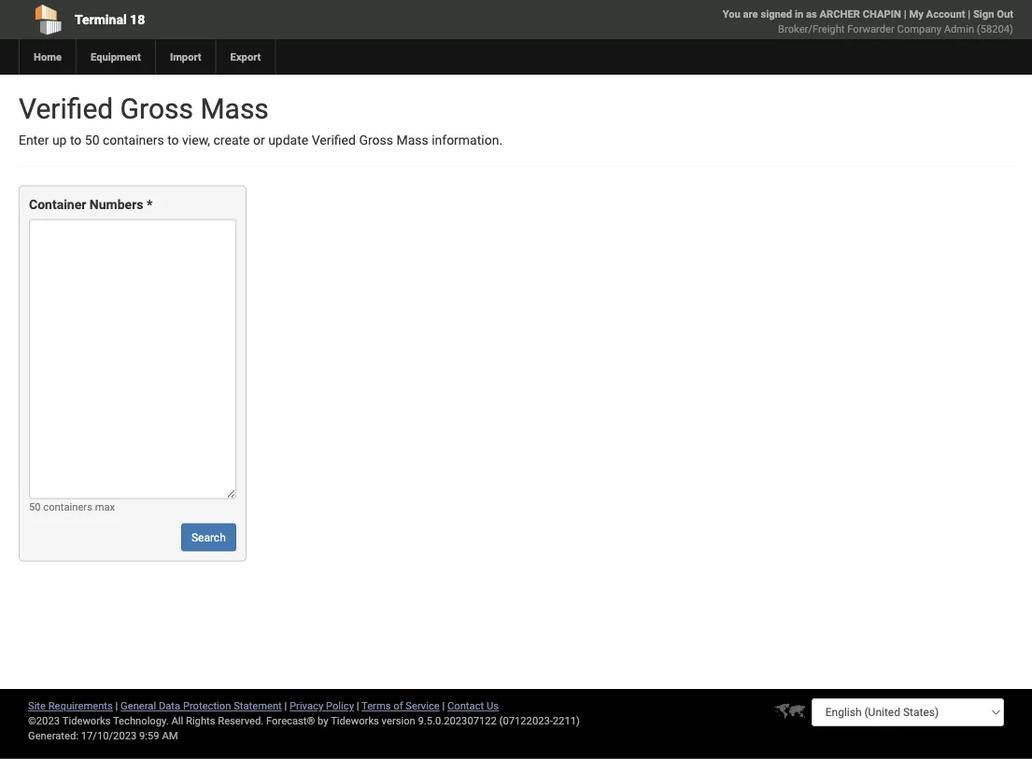 Task type: describe. For each thing, give the bounding box(es) containing it.
max
[[95, 501, 115, 513]]

site
[[28, 700, 46, 712]]

17/10/2023
[[81, 730, 137, 742]]

containers inside verified gross mass enter up to 50 containers to view, create or update verified gross mass information.
[[103, 133, 164, 148]]

terminal
[[75, 12, 127, 27]]

broker/freight
[[778, 23, 845, 35]]

my account link
[[909, 8, 965, 20]]

in
[[795, 8, 804, 20]]

signed
[[761, 8, 792, 20]]

equipment
[[91, 51, 141, 63]]

terms
[[362, 700, 391, 712]]

are
[[743, 8, 758, 20]]

equipment link
[[76, 39, 155, 75]]

0 horizontal spatial verified
[[19, 92, 113, 125]]

by
[[318, 715, 328, 727]]

information.
[[432, 133, 503, 148]]

terminal 18 link
[[19, 0, 417, 39]]

forwarder
[[847, 23, 895, 35]]

| left my
[[904, 8, 907, 20]]

import
[[170, 51, 201, 63]]

site requirements link
[[28, 700, 113, 712]]

am
[[162, 730, 178, 742]]

statement
[[234, 700, 282, 712]]

export
[[230, 51, 261, 63]]

privacy policy link
[[290, 700, 354, 712]]

requirements
[[48, 700, 113, 712]]

company
[[897, 23, 942, 35]]

as
[[806, 8, 817, 20]]

import link
[[155, 39, 215, 75]]

general
[[121, 700, 156, 712]]

search button
[[181, 523, 236, 551]]

(58204)
[[977, 23, 1014, 35]]

you are signed in as archer chapin | my account | sign out broker/freight forwarder company admin (58204)
[[723, 8, 1014, 35]]

Container Numbers * text field
[[29, 219, 236, 499]]

home
[[34, 51, 62, 63]]

of
[[394, 700, 403, 712]]

protection
[[183, 700, 231, 712]]

site requirements | general data protection statement | privacy policy | terms of service | contact us ©2023 tideworks technology. all rights reserved. forecast® by tideworks version 9.5.0.202307122 (07122023-2211) generated: 17/10/2023 9:59 am
[[28, 700, 580, 742]]

1 vertical spatial 50
[[29, 501, 41, 513]]

policy
[[326, 700, 354, 712]]

enter
[[19, 133, 49, 148]]

data
[[159, 700, 180, 712]]

0 vertical spatial gross
[[120, 92, 193, 125]]

update
[[268, 133, 308, 148]]

home link
[[19, 39, 76, 75]]



Task type: vqa. For each thing, say whether or not it's contained in the screenshot.
Admin
yes



Task type: locate. For each thing, give the bounding box(es) containing it.
mass left information. at the top of page
[[396, 133, 428, 148]]

to left view,
[[167, 133, 179, 148]]

| up 9.5.0.202307122
[[442, 700, 445, 712]]

up
[[52, 133, 67, 148]]

you
[[723, 8, 741, 20]]

verified right update
[[312, 133, 356, 148]]

rights
[[186, 715, 215, 727]]

container
[[29, 197, 86, 212]]

sign out link
[[973, 8, 1014, 20]]

0 vertical spatial containers
[[103, 133, 164, 148]]

general data protection statement link
[[121, 700, 282, 712]]

technology.
[[113, 715, 169, 727]]

1 horizontal spatial 50
[[85, 133, 100, 148]]

mass
[[200, 92, 269, 125], [396, 133, 428, 148]]

1 vertical spatial containers
[[43, 501, 92, 513]]

containers left view,
[[103, 133, 164, 148]]

| left general at bottom
[[115, 700, 118, 712]]

verified up up
[[19, 92, 113, 125]]

1 horizontal spatial gross
[[359, 133, 393, 148]]

| up forecast®
[[284, 700, 287, 712]]

containers left the max
[[43, 501, 92, 513]]

verified
[[19, 92, 113, 125], [312, 133, 356, 148]]

1 horizontal spatial to
[[167, 133, 179, 148]]

service
[[406, 700, 440, 712]]

export link
[[215, 39, 275, 75]]

terms of service link
[[362, 700, 440, 712]]

sign
[[973, 8, 994, 20]]

forecast®
[[266, 715, 315, 727]]

1 vertical spatial gross
[[359, 133, 393, 148]]

contact us link
[[447, 700, 499, 712]]

|
[[904, 8, 907, 20], [968, 8, 971, 20], [115, 700, 118, 712], [284, 700, 287, 712], [357, 700, 359, 712], [442, 700, 445, 712]]

50 inside verified gross mass enter up to 50 containers to view, create or update verified gross mass information.
[[85, 133, 100, 148]]

archer
[[820, 8, 860, 20]]

0 vertical spatial 50
[[85, 133, 100, 148]]

view,
[[182, 133, 210, 148]]

gross up view,
[[120, 92, 193, 125]]

0 horizontal spatial mass
[[200, 92, 269, 125]]

numbers
[[90, 197, 143, 212]]

reserved.
[[218, 715, 264, 727]]

out
[[997, 8, 1014, 20]]

9:59
[[139, 730, 159, 742]]

us
[[487, 700, 499, 712]]

50 right up
[[85, 133, 100, 148]]

9.5.0.202307122
[[418, 715, 497, 727]]

50 left the max
[[29, 501, 41, 513]]

version
[[382, 715, 415, 727]]

gross right update
[[359, 133, 393, 148]]

0 vertical spatial mass
[[200, 92, 269, 125]]

1 horizontal spatial mass
[[396, 133, 428, 148]]

to
[[70, 133, 82, 148], [167, 133, 179, 148]]

50 containers max
[[29, 501, 115, 513]]

*
[[147, 197, 153, 212]]

18
[[130, 12, 145, 27]]

admin
[[944, 23, 974, 35]]

create
[[213, 133, 250, 148]]

| up tideworks at left
[[357, 700, 359, 712]]

containers
[[103, 133, 164, 148], [43, 501, 92, 513]]

1 vertical spatial mass
[[396, 133, 428, 148]]

50
[[85, 133, 100, 148], [29, 501, 41, 513]]

generated:
[[28, 730, 78, 742]]

account
[[926, 8, 965, 20]]

all
[[171, 715, 183, 727]]

0 horizontal spatial to
[[70, 133, 82, 148]]

verified gross mass enter up to 50 containers to view, create or update verified gross mass information.
[[19, 92, 503, 148]]

my
[[909, 8, 924, 20]]

0 horizontal spatial 50
[[29, 501, 41, 513]]

0 vertical spatial verified
[[19, 92, 113, 125]]

1 to from the left
[[70, 133, 82, 148]]

2211)
[[553, 715, 580, 727]]

container numbers *
[[29, 197, 153, 212]]

©2023 tideworks
[[28, 715, 111, 727]]

or
[[253, 133, 265, 148]]

(07122023-
[[499, 715, 553, 727]]

search
[[191, 531, 226, 544]]

tideworks
[[331, 715, 379, 727]]

to right up
[[70, 133, 82, 148]]

1 horizontal spatial containers
[[103, 133, 164, 148]]

gross
[[120, 92, 193, 125], [359, 133, 393, 148]]

1 vertical spatial verified
[[312, 133, 356, 148]]

privacy
[[290, 700, 323, 712]]

0 horizontal spatial gross
[[120, 92, 193, 125]]

terminal 18
[[75, 12, 145, 27]]

chapin
[[863, 8, 901, 20]]

mass up create
[[200, 92, 269, 125]]

2 to from the left
[[167, 133, 179, 148]]

contact
[[447, 700, 484, 712]]

| left sign
[[968, 8, 971, 20]]

0 horizontal spatial containers
[[43, 501, 92, 513]]

1 horizontal spatial verified
[[312, 133, 356, 148]]



